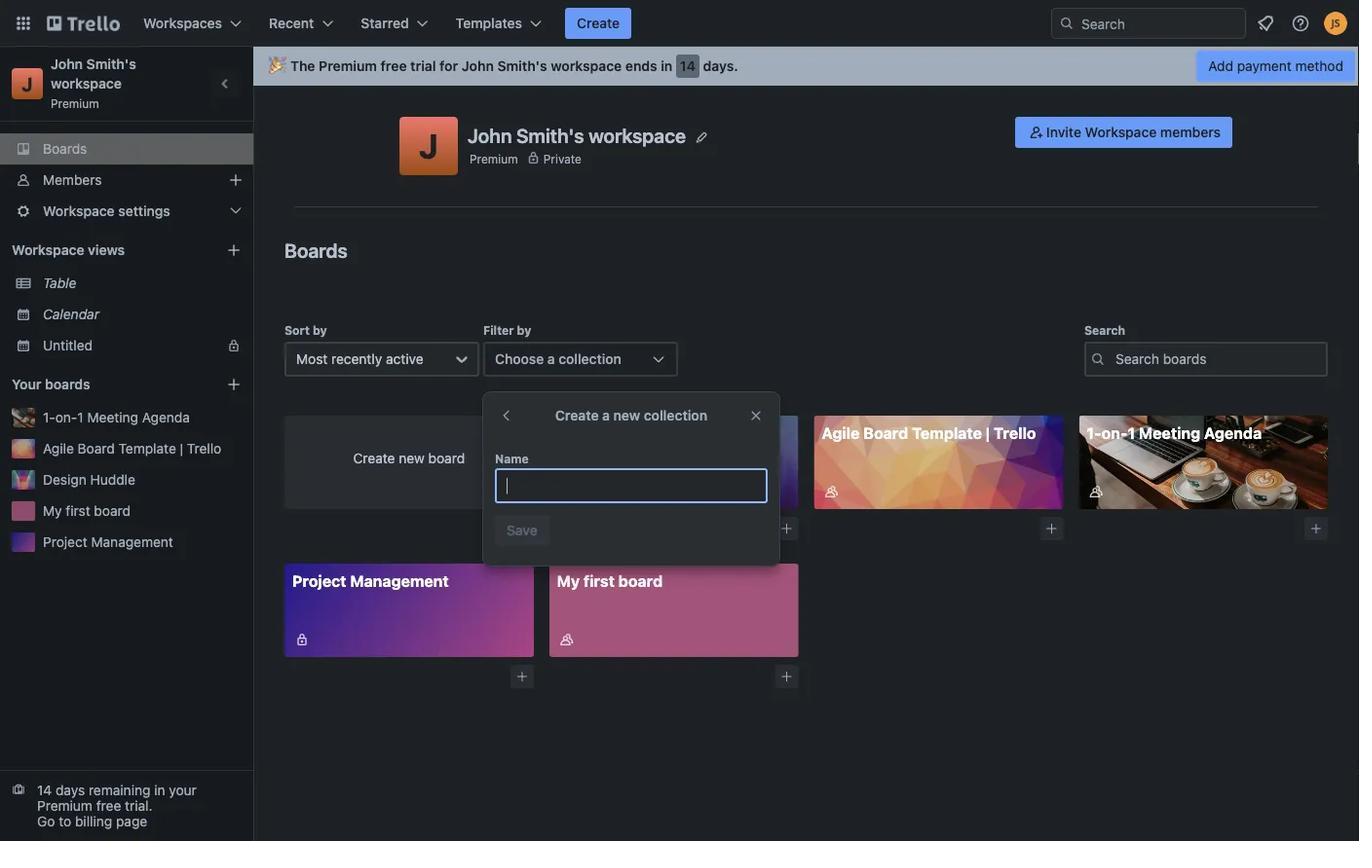 Task type: locate. For each thing, give the bounding box(es) containing it.
1 vertical spatial in
[[154, 783, 165, 799]]

search image
[[1059, 16, 1075, 31]]

workspace navigation collapse icon image
[[212, 70, 240, 97]]

0 vertical spatial free
[[381, 58, 407, 74]]

add payment method link
[[1197, 51, 1356, 82]]

sm image inside invite workspace members button
[[1027, 123, 1046, 142]]

0 vertical spatial design huddle
[[557, 424, 668, 443]]

1 horizontal spatial meeting
[[1139, 424, 1201, 443]]

template
[[912, 424, 982, 443], [118, 441, 176, 457]]

1 vertical spatial design
[[43, 472, 86, 488]]

1 horizontal spatial boards
[[285, 239, 348, 262]]

2 horizontal spatial add a new collection image
[[1310, 522, 1323, 536]]

design huddle down your boards with 5 items element
[[43, 472, 135, 488]]

0 horizontal spatial management
[[91, 535, 173, 551]]

14 days remaining in your premium free trial. go to billing page
[[37, 783, 197, 830]]

a inside button
[[548, 351, 555, 367]]

1 horizontal spatial my first board link
[[549, 564, 799, 658]]

1 horizontal spatial huddle
[[613, 424, 668, 443]]

calendar
[[43, 306, 99, 323]]

workspace inside john smith's workspace premium
[[51, 76, 122, 92]]

by right the sort
[[313, 324, 327, 337]]

1 horizontal spatial agile
[[822, 424, 860, 443]]

for
[[440, 58, 458, 74]]

a for choose
[[548, 351, 555, 367]]

sm image inside design huddle link
[[557, 482, 577, 502]]

j
[[22, 72, 33, 95], [419, 126, 438, 166]]

create for create
[[577, 15, 620, 31]]

0 vertical spatial design
[[557, 424, 610, 443]]

1 horizontal spatial free
[[381, 58, 407, 74]]

most recently active
[[296, 351, 424, 367]]

john right j button
[[468, 124, 512, 147]]

in left the your
[[154, 783, 165, 799]]

0 horizontal spatial my first board link
[[43, 502, 242, 521]]

0 horizontal spatial 14
[[37, 783, 52, 799]]

meeting down search text field
[[1139, 424, 1201, 443]]

collection up create a new collection
[[559, 351, 622, 367]]

j down trial
[[419, 126, 438, 166]]

2 by from the left
[[517, 324, 531, 337]]

j link
[[12, 68, 43, 99]]

add payment method
[[1209, 58, 1344, 74]]

first
[[66, 503, 90, 519], [584, 573, 615, 591]]

1 vertical spatial a
[[602, 408, 610, 424]]

new
[[614, 408, 640, 424], [399, 451, 425, 467]]

1 horizontal spatial by
[[517, 324, 531, 337]]

project management link
[[43, 533, 242, 553], [285, 564, 534, 658]]

premium inside 14 days remaining in your premium free trial. go to billing page
[[37, 799, 93, 815]]

workspace for settings
[[43, 203, 115, 219]]

smith's
[[86, 56, 136, 72], [497, 58, 547, 74], [517, 124, 584, 147]]

close popover image
[[748, 408, 764, 424]]

meeting down your boards with 5 items element
[[87, 410, 138, 426]]

workspace settings
[[43, 203, 170, 219]]

1 horizontal spatial project
[[292, 573, 347, 591]]

by
[[313, 324, 327, 337], [517, 324, 531, 337]]

1-on-1 meeting agenda down your boards with 5 items element
[[43, 410, 190, 426]]

primary element
[[0, 0, 1359, 47]]

collection left close popover icon
[[644, 408, 708, 424]]

14 left "days"
[[37, 783, 52, 799]]

agile board template | trello
[[822, 424, 1036, 443], [43, 441, 222, 457]]

invite workspace members
[[1046, 124, 1221, 140]]

1 vertical spatial project management link
[[285, 564, 534, 658]]

boards up 'sort by'
[[285, 239, 348, 262]]

0 horizontal spatial agenda
[[142, 410, 190, 426]]

0 horizontal spatial collection
[[559, 351, 622, 367]]

0 horizontal spatial huddle
[[90, 472, 135, 488]]

meeting
[[87, 410, 138, 426], [1139, 424, 1201, 443]]

0 horizontal spatial project
[[43, 535, 87, 551]]

on- down boards
[[55, 410, 77, 426]]

project
[[43, 535, 87, 551], [292, 573, 347, 591]]

filter by
[[483, 324, 531, 337]]

0 horizontal spatial add a new collection image
[[780, 670, 794, 684]]

sm image inside 'agile board template | trello' link
[[822, 482, 842, 502]]

invite
[[1046, 124, 1082, 140]]

workspace
[[551, 58, 622, 74], [51, 76, 122, 92], [589, 124, 686, 147]]

workspace for views
[[12, 242, 84, 258]]

by for sort by
[[313, 324, 327, 337]]

0 vertical spatial my first board link
[[43, 502, 242, 521]]

by right "filter"
[[517, 324, 531, 337]]

create button
[[565, 8, 632, 39]]

0 vertical spatial my first board
[[43, 503, 131, 519]]

return to previous screen image
[[499, 408, 515, 424]]

1- down your boards
[[43, 410, 55, 426]]

1 horizontal spatial board
[[428, 451, 465, 467]]

on-
[[55, 410, 77, 426], [1102, 424, 1128, 443]]

14
[[680, 58, 696, 74], [37, 783, 52, 799]]

0 horizontal spatial first
[[66, 503, 90, 519]]

1 vertical spatial j
[[419, 126, 438, 166]]

collection
[[559, 351, 622, 367], [644, 408, 708, 424]]

1-on-1 meeting agenda link
[[43, 408, 242, 428], [1079, 416, 1328, 510]]

on- up sm image
[[1102, 424, 1128, 443]]

0 vertical spatial create
[[577, 15, 620, 31]]

0 horizontal spatial in
[[154, 783, 165, 799]]

2 horizontal spatial board
[[619, 573, 663, 591]]

smith's inside john smith's workspace premium
[[86, 56, 136, 72]]

0 horizontal spatial my
[[43, 503, 62, 519]]

workspace for john smith's workspace
[[589, 124, 686, 147]]

0 horizontal spatial agile board template | trello
[[43, 441, 222, 457]]

add a new collection image for agenda
[[1310, 522, 1323, 536]]

john down back to home image at the left top of page
[[51, 56, 83, 72]]

j for j button
[[419, 126, 438, 166]]

create new board
[[353, 451, 465, 467]]

add
[[1209, 58, 1234, 74]]

agile
[[822, 424, 860, 443], [43, 441, 74, 457]]

sm image
[[1027, 123, 1046, 142], [557, 482, 577, 502], [822, 482, 842, 502], [292, 631, 312, 650], [557, 631, 577, 650]]

john smith's workspace link
[[51, 56, 140, 92]]

john smith (johnsmith38824343) image
[[1324, 12, 1348, 35]]

banner
[[253, 47, 1359, 86]]

workspace up table
[[12, 242, 84, 258]]

0 horizontal spatial 1-on-1 meeting agenda link
[[43, 408, 242, 428]]

huddle down your boards with 5 items element
[[90, 472, 135, 488]]

1 horizontal spatial my first board
[[557, 573, 663, 591]]

design down create a new collection
[[557, 424, 610, 443]]

1 horizontal spatial add a new collection image
[[1045, 522, 1059, 536]]

1 by from the left
[[313, 324, 327, 337]]

collection inside button
[[559, 351, 622, 367]]

untitled
[[43, 338, 93, 354]]

sort
[[285, 324, 310, 337]]

design down boards
[[43, 472, 86, 488]]

0 horizontal spatial board
[[78, 441, 115, 457]]

john inside john smith's workspace premium
[[51, 56, 83, 72]]

0 vertical spatial new
[[614, 408, 640, 424]]

create for create new board
[[353, 451, 395, 467]]

in right ends
[[661, 58, 673, 74]]

sm image for agile board template | trello
[[822, 482, 842, 502]]

agenda down search text field
[[1204, 424, 1262, 443]]

1- up sm image
[[1087, 424, 1102, 443]]

1 horizontal spatial new
[[614, 408, 640, 424]]

j button
[[400, 117, 458, 175]]

by for filter by
[[517, 324, 531, 337]]

0 horizontal spatial j
[[22, 72, 33, 95]]

settings
[[118, 203, 170, 219]]

workspace down ends
[[589, 124, 686, 147]]

members
[[1161, 124, 1221, 140]]

a right choose
[[548, 351, 555, 367]]

1 horizontal spatial add a new collection image
[[780, 522, 794, 536]]

create inside button
[[577, 15, 620, 31]]

huddle
[[613, 424, 668, 443], [90, 472, 135, 488]]

john
[[51, 56, 83, 72], [462, 58, 494, 74], [468, 124, 512, 147]]

workspace right invite
[[1085, 124, 1157, 140]]

choose a collection
[[495, 351, 622, 367]]

0 horizontal spatial trello
[[187, 441, 222, 457]]

1 horizontal spatial in
[[661, 58, 673, 74]]

payment
[[1237, 58, 1292, 74]]

0 horizontal spatial agile
[[43, 441, 74, 457]]

0 vertical spatial 14
[[680, 58, 696, 74]]

14 left days.
[[680, 58, 696, 74]]

j inside button
[[419, 126, 438, 166]]

1 horizontal spatial j
[[419, 126, 438, 166]]

1 horizontal spatial design huddle
[[557, 424, 668, 443]]

smith's up private
[[517, 124, 584, 147]]

john for john smith's workspace
[[468, 124, 512, 147]]

1 horizontal spatial agile board template | trello link
[[814, 416, 1063, 510]]

0 horizontal spatial add a new collection image
[[515, 670, 529, 684]]

1 vertical spatial my first board
[[557, 573, 663, 591]]

|
[[986, 424, 990, 443], [180, 441, 183, 457]]

0 vertical spatial project
[[43, 535, 87, 551]]

starred button
[[349, 8, 440, 39]]

design huddle down create a new collection
[[557, 424, 668, 443]]

2 vertical spatial workspace
[[589, 124, 686, 147]]

a
[[548, 351, 555, 367], [602, 408, 610, 424]]

workspace down members
[[43, 203, 115, 219]]

my
[[43, 503, 62, 519], [557, 573, 580, 591]]

1 vertical spatial project management
[[292, 573, 449, 591]]

workspace
[[1085, 124, 1157, 140], [43, 203, 115, 219], [12, 242, 84, 258]]

confetti image
[[269, 58, 283, 74]]

my first board link
[[43, 502, 242, 521], [549, 564, 799, 658]]

1 horizontal spatial design
[[557, 424, 610, 443]]

1 horizontal spatial design huddle link
[[549, 416, 799, 510]]

workspace inside button
[[1085, 124, 1157, 140]]

boards
[[43, 141, 87, 157], [285, 239, 348, 262]]

0 vertical spatial collection
[[559, 351, 622, 367]]

add a new collection image
[[1045, 522, 1059, 536], [1310, 522, 1323, 536], [780, 670, 794, 684]]

2 vertical spatial workspace
[[12, 242, 84, 258]]

design huddle link
[[549, 416, 799, 510], [43, 471, 242, 490]]

Search text field
[[1085, 342, 1328, 377]]

banner containing 🎉
[[253, 47, 1359, 86]]

1 vertical spatial add a new collection image
[[515, 670, 529, 684]]

trello
[[994, 424, 1036, 443], [187, 441, 222, 457]]

members
[[43, 172, 102, 188]]

1 vertical spatial 14
[[37, 783, 52, 799]]

1 horizontal spatial 1-
[[1087, 424, 1102, 443]]

members link
[[0, 165, 253, 196]]

most
[[296, 351, 328, 367]]

to
[[59, 814, 71, 830]]

0 horizontal spatial project management link
[[43, 533, 242, 553]]

design huddle
[[557, 424, 668, 443], [43, 472, 135, 488]]

1 vertical spatial first
[[584, 573, 615, 591]]

free
[[381, 58, 407, 74], [96, 799, 121, 815]]

my first board
[[43, 503, 131, 519], [557, 573, 663, 591]]

smith's down back to home image at the left top of page
[[86, 56, 136, 72]]

0 vertical spatial project management
[[43, 535, 173, 551]]

add a new collection image for huddle
[[780, 522, 794, 536]]

1-on-1 meeting agenda down search text field
[[1087, 424, 1262, 443]]

design
[[557, 424, 610, 443], [43, 472, 86, 488]]

boards up members
[[43, 141, 87, 157]]

management
[[91, 535, 173, 551], [350, 573, 449, 591]]

0 vertical spatial boards
[[43, 141, 87, 157]]

invite workspace members button
[[1015, 117, 1233, 148]]

agenda down your boards with 5 items element
[[142, 410, 190, 426]]

0 horizontal spatial design huddle
[[43, 472, 135, 488]]

0 vertical spatial first
[[66, 503, 90, 519]]

j left john smith's workspace premium
[[22, 72, 33, 95]]

trial.
[[125, 799, 153, 815]]

in
[[661, 58, 673, 74], [154, 783, 165, 799]]

1 horizontal spatial first
[[584, 573, 615, 591]]

a down choose a collection button
[[602, 408, 610, 424]]

huddle down create a new collection
[[613, 424, 668, 443]]

workspace inside dropdown button
[[43, 203, 115, 219]]

1-on-1 meeting agenda
[[43, 410, 190, 426], [1087, 424, 1262, 443]]

1 horizontal spatial my
[[557, 573, 580, 591]]

workspace right j link
[[51, 76, 122, 92]]

0 horizontal spatial boards
[[43, 141, 87, 157]]

1 horizontal spatial collection
[[644, 408, 708, 424]]

add a new collection image
[[780, 522, 794, 536], [515, 670, 529, 684]]

1 vertical spatial free
[[96, 799, 121, 815]]

method
[[1296, 58, 1344, 74]]

1 vertical spatial workspace
[[43, 203, 115, 219]]

john for john smith's workspace premium
[[51, 56, 83, 72]]

project management
[[43, 535, 173, 551], [292, 573, 449, 591]]

0 horizontal spatial 1-on-1 meeting agenda
[[43, 410, 190, 426]]

None text field
[[495, 469, 768, 504]]

1 horizontal spatial project management link
[[285, 564, 534, 658]]

0 vertical spatial workspace
[[1085, 124, 1157, 140]]

0 vertical spatial j
[[22, 72, 33, 95]]

workspace down create button
[[551, 58, 622, 74]]

1-
[[43, 410, 55, 426], [1087, 424, 1102, 443]]

recent button
[[257, 8, 345, 39]]

0 vertical spatial a
[[548, 351, 555, 367]]

agenda
[[142, 410, 190, 426], [1204, 424, 1262, 443]]



Task type: describe. For each thing, give the bounding box(es) containing it.
1 horizontal spatial trello
[[994, 424, 1036, 443]]

sm image
[[1087, 482, 1106, 502]]

1 vertical spatial boards
[[285, 239, 348, 262]]

back to home image
[[47, 8, 120, 39]]

workspaces
[[143, 15, 222, 31]]

1 vertical spatial project
[[292, 573, 347, 591]]

sm image for design huddle
[[557, 482, 577, 502]]

add a new collection image for trello
[[1045, 522, 1059, 536]]

0 horizontal spatial agile board template | trello link
[[43, 440, 242, 459]]

0 vertical spatial board
[[428, 451, 465, 467]]

the
[[290, 58, 315, 74]]

filter
[[483, 324, 514, 337]]

john smith's workspace
[[468, 124, 686, 147]]

recent
[[269, 15, 314, 31]]

a for create
[[602, 408, 610, 424]]

0 horizontal spatial project management
[[43, 535, 173, 551]]

workspaces button
[[132, 8, 253, 39]]

create a view image
[[226, 243, 242, 258]]

days.
[[703, 58, 738, 74]]

0 vertical spatial project management link
[[43, 533, 242, 553]]

1 horizontal spatial |
[[986, 424, 990, 443]]

1 vertical spatial my first board link
[[549, 564, 799, 658]]

private
[[544, 152, 582, 165]]

your boards
[[12, 377, 90, 393]]

smith's for john smith's workspace
[[517, 124, 584, 147]]

add a new collection image for management
[[515, 670, 529, 684]]

1 vertical spatial collection
[[644, 408, 708, 424]]

1 horizontal spatial board
[[864, 424, 909, 443]]

save
[[507, 523, 538, 539]]

0 horizontal spatial meeting
[[87, 410, 138, 426]]

1 vertical spatial design huddle
[[43, 472, 135, 488]]

sm image for my first board
[[557, 631, 577, 650]]

active
[[386, 351, 424, 367]]

0 vertical spatial management
[[91, 535, 173, 551]]

in inside 14 days remaining in your premium free trial. go to billing page
[[154, 783, 165, 799]]

ends
[[625, 58, 658, 74]]

j for j link
[[22, 72, 33, 95]]

page
[[116, 814, 147, 830]]

smith's for john smith's workspace premium
[[86, 56, 136, 72]]

views
[[88, 242, 125, 258]]

0 horizontal spatial |
[[180, 441, 183, 457]]

search
[[1085, 324, 1126, 337]]

your boards with 5 items element
[[12, 373, 197, 397]]

workspace settings button
[[0, 196, 253, 227]]

boards link
[[0, 134, 253, 165]]

1 vertical spatial huddle
[[90, 472, 135, 488]]

boards
[[45, 377, 90, 393]]

workspace views
[[12, 242, 125, 258]]

🎉
[[269, 58, 283, 74]]

templates
[[456, 15, 522, 31]]

go
[[37, 814, 55, 830]]

remaining
[[89, 783, 150, 799]]

sm image for project management
[[292, 631, 312, 650]]

0 horizontal spatial my first board
[[43, 503, 131, 519]]

1 vertical spatial my
[[557, 573, 580, 591]]

your
[[169, 783, 197, 799]]

boards inside the boards link
[[43, 141, 87, 157]]

1 horizontal spatial management
[[350, 573, 449, 591]]

smith's down templates popup button
[[497, 58, 547, 74]]

name
[[495, 452, 529, 466]]

1 horizontal spatial 14
[[680, 58, 696, 74]]

premium inside john smith's workspace premium
[[51, 96, 99, 110]]

calendar link
[[43, 305, 242, 325]]

save button
[[495, 516, 549, 547]]

starred
[[361, 15, 409, 31]]

your
[[12, 377, 41, 393]]

billing
[[75, 814, 112, 830]]

0 horizontal spatial template
[[118, 441, 176, 457]]

john right for
[[462, 58, 494, 74]]

choose
[[495, 351, 544, 367]]

1 horizontal spatial agile board template | trello
[[822, 424, 1036, 443]]

0 vertical spatial workspace
[[551, 58, 622, 74]]

open information menu image
[[1291, 14, 1311, 33]]

1 horizontal spatial on-
[[1102, 424, 1128, 443]]

0 horizontal spatial design
[[43, 472, 86, 488]]

workspace for john smith's workspace premium
[[51, 76, 122, 92]]

go to billing page link
[[37, 814, 147, 830]]

0 vertical spatial in
[[661, 58, 673, 74]]

add board image
[[226, 377, 242, 393]]

0 horizontal spatial 1-
[[43, 410, 55, 426]]

0 horizontal spatial 1
[[77, 410, 84, 426]]

sort by
[[285, 324, 327, 337]]

14 inside 14 days remaining in your premium free trial. go to billing page
[[37, 783, 52, 799]]

1 horizontal spatial agenda
[[1204, 424, 1262, 443]]

Search field
[[1075, 9, 1245, 38]]

0 horizontal spatial on-
[[55, 410, 77, 426]]

1 vertical spatial board
[[94, 503, 131, 519]]

create for create a new collection
[[555, 408, 599, 424]]

1 horizontal spatial template
[[912, 424, 982, 443]]

1 horizontal spatial 1-on-1 meeting agenda
[[1087, 424, 1262, 443]]

free inside 14 days remaining in your premium free trial. go to billing page
[[96, 799, 121, 815]]

0 notifications image
[[1254, 12, 1278, 35]]

days
[[56, 783, 85, 799]]

0 horizontal spatial design huddle link
[[43, 471, 242, 490]]

untitled link
[[43, 336, 214, 356]]

table link
[[43, 274, 242, 293]]

0 vertical spatial huddle
[[613, 424, 668, 443]]

create a new collection
[[555, 408, 708, 424]]

templates button
[[444, 8, 554, 39]]

trial
[[410, 58, 436, 74]]

2 vertical spatial board
[[619, 573, 663, 591]]

1 horizontal spatial project management
[[292, 573, 449, 591]]

1 horizontal spatial 1
[[1128, 424, 1136, 443]]

table
[[43, 275, 76, 291]]

1 horizontal spatial 1-on-1 meeting agenda link
[[1079, 416, 1328, 510]]

john smith's workspace premium
[[51, 56, 140, 110]]

0 horizontal spatial new
[[399, 451, 425, 467]]

🎉 the premium free trial for john smith's workspace ends in 14 days.
[[269, 58, 738, 74]]

recently
[[331, 351, 382, 367]]

choose a collection button
[[483, 342, 678, 377]]



Task type: vqa. For each thing, say whether or not it's contained in the screenshot.
Approves
no



